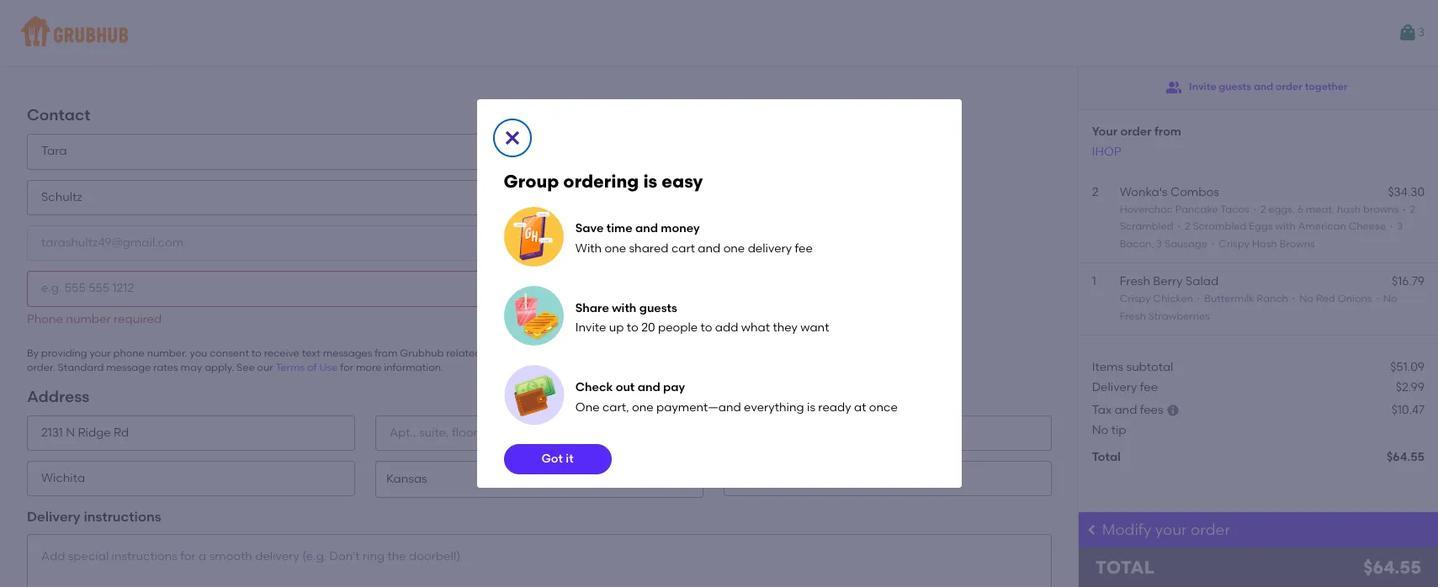 Task type: describe. For each thing, give the bounding box(es) containing it.
2 vertical spatial 3
[[1156, 238, 1162, 250]]

City text field
[[27, 461, 355, 497]]

save time and money with one shared cart and one delivery fee
[[575, 222, 813, 256]]

more
[[356, 362, 382, 374]]

eggs,
[[1269, 204, 1295, 216]]

chicken
[[1153, 293, 1193, 305]]

address
[[27, 387, 89, 406]]

0 horizontal spatial one
[[605, 241, 626, 256]]

fee inside save time and money with one shared cart and one delivery fee
[[795, 241, 813, 256]]

use
[[319, 362, 338, 374]]

no tip
[[1092, 423, 1126, 437]]

with inside share with guests invite up to 20 people to add what they want
[[612, 301, 637, 315]]

terms of use link
[[276, 362, 338, 374]]

$16.79
[[1392, 274, 1425, 289]]

items
[[1092, 360, 1124, 374]]

0 horizontal spatial your
[[90, 347, 111, 359]]

your
[[1092, 125, 1118, 139]]

1
[[1092, 274, 1096, 289]]

by
[[27, 347, 39, 359]]

consent
[[210, 347, 249, 359]]

∙ 2 scrambled eggs with american cheese
[[1174, 221, 1386, 233]]

out
[[616, 381, 635, 395]]

1 horizontal spatial your
[[496, 347, 518, 359]]

group ordering is easy
[[504, 170, 703, 192]]

∙ up eggs
[[1252, 204, 1258, 216]]

fees
[[1140, 403, 1164, 417]]

berry
[[1153, 274, 1183, 289]]

delivery instructions
[[27, 509, 161, 525]]

once
[[869, 401, 898, 415]]

hoverchoc
[[1120, 204, 1173, 216]]

wonka's
[[1120, 185, 1168, 199]]

got it
[[541, 452, 574, 466]]

to up our
[[251, 347, 262, 359]]

save
[[575, 222, 604, 236]]

delivery for delivery fee
[[1092, 381, 1137, 395]]

6
[[1298, 204, 1304, 216]]

hash
[[1337, 204, 1361, 216]]

ihop
[[1092, 144, 1122, 159]]

look
[[297, 36, 347, 65]]

invite inside button
[[1189, 81, 1217, 93]]

below
[[221, 36, 292, 65]]

combos
[[1171, 185, 1219, 199]]

2 vertical spatial order
[[1191, 521, 1230, 539]]

tacos
[[1221, 204, 1249, 216]]

at
[[854, 401, 866, 415]]

2 scrambled from the left
[[1193, 221, 1247, 233]]

ihop link
[[1092, 144, 1122, 159]]

3 for 3 bacon, 3 sausage
[[1397, 221, 1403, 233]]

with
[[575, 241, 602, 256]]

your order from ihop
[[1092, 125, 1182, 159]]

add
[[715, 321, 738, 335]]

$2.99
[[1396, 381, 1425, 395]]

a
[[206, 3, 221, 32]]

phone number required alert
[[27, 312, 162, 326]]

message
[[106, 362, 151, 374]]

invite inside share with guests invite up to 20 people to add what they want
[[575, 321, 606, 335]]

1 horizontal spatial crispy
[[1219, 238, 1250, 250]]

may
[[181, 362, 202, 374]]

together
[[1305, 81, 1348, 93]]

2 horizontal spatial your
[[1155, 521, 1187, 539]]

people
[[658, 321, 698, 335]]

red
[[1316, 293, 1335, 305]]

onions
[[1338, 293, 1372, 305]]

2 horizontal spatial one
[[723, 241, 745, 256]]

to left 20
[[627, 321, 639, 335]]

sausage
[[1165, 238, 1208, 250]]

related
[[446, 347, 481, 359]]

terms
[[276, 362, 305, 374]]

scrambled inside 2 scrambled
[[1120, 221, 1174, 233]]

∙ right sausage
[[1210, 238, 1216, 250]]

number,
[[147, 347, 187, 359]]

and for order
[[1254, 81, 1273, 93]]

from inside by providing your phone number, you consent to receive text messages from grubhub related to your order. standard message rates may apply. see our
[[375, 347, 398, 359]]

required
[[114, 312, 162, 326]]

1 horizontal spatial no
[[1300, 293, 1314, 305]]

phone
[[27, 312, 63, 326]]

3 for 3
[[1418, 25, 1425, 39]]

and right the cart
[[698, 241, 721, 256]]

main navigation navigation
[[0, 0, 1438, 66]]

Zip text field
[[724, 461, 1052, 497]]

check out and pay image
[[504, 365, 564, 426]]

got it button
[[504, 445, 611, 475]]

rates
[[153, 362, 178, 374]]

$51.09
[[1390, 360, 1425, 374]]

grubhub
[[400, 347, 444, 359]]

Phone telephone field
[[27, 271, 539, 307]]

2 inside 2 scrambled
[[1410, 204, 1416, 216]]

everything inside you've entered a new address does everything below look correct?
[[91, 36, 215, 65]]

you
[[190, 347, 207, 359]]

svg image
[[502, 128, 522, 148]]

tax and fees
[[1092, 403, 1164, 417]]

delivery for delivery instructions
[[27, 509, 80, 525]]

cheese
[[1349, 221, 1386, 233]]

invite guests and order together
[[1189, 81, 1348, 93]]

contact
[[27, 106, 90, 125]]

easy
[[662, 170, 703, 192]]

1 vertical spatial fee
[[1140, 381, 1158, 395]]

∙ up sausage
[[1176, 221, 1182, 233]]

instructions
[[84, 509, 161, 525]]

2 up sausage
[[1185, 221, 1190, 233]]

number
[[66, 312, 111, 326]]

∙ down browns
[[1386, 221, 1397, 233]]

pancake
[[1175, 204, 1218, 216]]

modify your order
[[1102, 521, 1230, 539]]

and for money
[[635, 222, 658, 236]]

Address 2 text field
[[375, 415, 703, 451]]

one
[[575, 401, 600, 415]]

delivery fee
[[1092, 381, 1158, 395]]

tax
[[1092, 403, 1112, 417]]

20
[[641, 321, 655, 335]]

crispy chicken ∙ buttermilk ranch ∙ no red onions
[[1120, 293, 1372, 305]]



Task type: vqa. For each thing, say whether or not it's contained in the screenshot.
FRESH BERRY SALAD
yes



Task type: locate. For each thing, give the bounding box(es) containing it.
0 vertical spatial invite
[[1189, 81, 1217, 93]]

1 vertical spatial guests
[[639, 301, 677, 315]]

0 vertical spatial from
[[1155, 125, 1182, 139]]

apply.
[[205, 362, 234, 374]]

0 horizontal spatial 3
[[1156, 238, 1162, 250]]

and left together
[[1254, 81, 1273, 93]]

invite down share
[[575, 321, 606, 335]]

from
[[1155, 125, 1182, 139], [375, 347, 398, 359]]

1 horizontal spatial order
[[1191, 521, 1230, 539]]

no for no fresh strawberries
[[1383, 293, 1397, 305]]

and for pay
[[638, 381, 660, 395]]

guests right people icon
[[1219, 81, 1251, 93]]

0 horizontal spatial is
[[643, 170, 657, 192]]

delivery
[[748, 241, 792, 256]]

group
[[504, 170, 559, 192]]

0 vertical spatial everything
[[91, 36, 215, 65]]

invite guests and order together button
[[1166, 72, 1348, 103]]

and inside check out and pay one cart, one payment—and everything is ready at once
[[638, 381, 660, 395]]

you've
[[27, 3, 103, 32]]

your up standard
[[90, 347, 111, 359]]

money
[[661, 222, 700, 236]]

salad
[[1186, 274, 1219, 289]]

1 vertical spatial everything
[[744, 401, 804, 415]]

0 horizontal spatial everything
[[91, 36, 215, 65]]

crispy
[[1219, 238, 1250, 250], [1120, 293, 1151, 305]]

2 horizontal spatial no
[[1383, 293, 1397, 305]]

∙ right red on the right of page
[[1372, 293, 1383, 305]]

crispy left hash
[[1219, 238, 1250, 250]]

text
[[302, 347, 320, 359]]

0 horizontal spatial delivery
[[27, 509, 80, 525]]

with down "eggs,"
[[1275, 221, 1296, 233]]

one down out
[[632, 401, 654, 415]]

invite right people icon
[[1189, 81, 1217, 93]]

buttermilk
[[1205, 293, 1254, 305]]

american
[[1298, 221, 1346, 233]]

1 vertical spatial crispy
[[1120, 293, 1151, 305]]

1 horizontal spatial from
[[1155, 125, 1182, 139]]

scrambled
[[1120, 221, 1174, 233], [1193, 221, 1247, 233]]

0 horizontal spatial fee
[[795, 241, 813, 256]]

phone
[[113, 347, 145, 359]]

3
[[1418, 25, 1425, 39], [1397, 221, 1403, 233], [1156, 238, 1162, 250]]

1 vertical spatial with
[[612, 301, 637, 315]]

check
[[575, 381, 613, 395]]

delivery
[[1092, 381, 1137, 395], [27, 509, 80, 525]]

see
[[237, 362, 255, 374]]

to right related at the bottom left
[[484, 347, 494, 359]]

check out and pay one cart, one payment—and everything is ready at once
[[575, 381, 898, 415]]

0 horizontal spatial crispy
[[1120, 293, 1151, 305]]

is left easy
[[643, 170, 657, 192]]

does
[[27, 36, 86, 65]]

subtotal
[[1126, 360, 1173, 374]]

1 vertical spatial order
[[1120, 125, 1152, 139]]

0 horizontal spatial order
[[1120, 125, 1152, 139]]

and
[[1254, 81, 1273, 93], [635, 222, 658, 236], [698, 241, 721, 256], [638, 381, 660, 395], [1115, 403, 1137, 417]]

fee right delivery
[[795, 241, 813, 256]]

Delivery instructions text field
[[27, 534, 1052, 587]]

order.
[[27, 362, 55, 374]]

Last name text field
[[27, 180, 539, 215]]

0 vertical spatial fee
[[795, 241, 813, 256]]

2 down $34.30
[[1410, 204, 1416, 216]]

total
[[1092, 450, 1121, 465], [1095, 557, 1154, 578]]

order inside the your order from ihop
[[1120, 125, 1152, 139]]

1 horizontal spatial with
[[1275, 221, 1296, 233]]

tip
[[1111, 423, 1126, 437]]

shared
[[629, 241, 669, 256]]

0 horizontal spatial invite
[[575, 321, 606, 335]]

0 vertical spatial $64.55
[[1387, 450, 1425, 465]]

with up up
[[612, 301, 637, 315]]

1 horizontal spatial guests
[[1219, 81, 1251, 93]]

no left red on the right of page
[[1300, 293, 1314, 305]]

1 vertical spatial $64.55
[[1363, 557, 1421, 578]]

ordering
[[563, 170, 639, 192]]

0 vertical spatial order
[[1276, 81, 1303, 93]]

strawberries
[[1148, 310, 1210, 322]]

1 horizontal spatial is
[[807, 401, 815, 415]]

scrambled down tacos
[[1193, 221, 1247, 233]]

terms of use for more information.
[[276, 362, 443, 374]]

0 vertical spatial total
[[1092, 450, 1121, 465]]

delivery left instructions
[[27, 509, 80, 525]]

0 vertical spatial delivery
[[1092, 381, 1137, 395]]

is inside check out and pay one cart, one payment—and everything is ready at once
[[807, 401, 815, 415]]

fee down subtotal
[[1140, 381, 1158, 395]]

1 horizontal spatial scrambled
[[1193, 221, 1247, 233]]

one left delivery
[[723, 241, 745, 256]]

you've entered a new address does everything below look correct?
[[27, 3, 451, 65]]

2
[[1092, 185, 1099, 199], [1261, 204, 1266, 216], [1410, 204, 1416, 216], [1185, 221, 1190, 233]]

delivery down items
[[1092, 381, 1137, 395]]

want
[[801, 321, 829, 335]]

3 button
[[1398, 18, 1425, 48]]

one inside check out and pay one cart, one payment—and everything is ready at once
[[632, 401, 654, 415]]

1 horizontal spatial 3
[[1397, 221, 1403, 233]]

1 vertical spatial invite
[[575, 321, 606, 335]]

of
[[307, 362, 317, 374]]

items subtotal
[[1092, 360, 1173, 374]]

0 horizontal spatial with
[[612, 301, 637, 315]]

total down no tip
[[1092, 450, 1121, 465]]

3 bacon, 3 sausage
[[1120, 221, 1403, 250]]

everything down the "entered"
[[91, 36, 215, 65]]

cart
[[671, 241, 695, 256]]

guests inside share with guests invite up to 20 people to add what they want
[[639, 301, 677, 315]]

guests
[[1219, 81, 1251, 93], [639, 301, 677, 315]]

from inside the your order from ihop
[[1155, 125, 1182, 139]]

scrambled down hoverchoc
[[1120, 221, 1174, 233]]

$34.30
[[1388, 185, 1425, 199]]

guests up 20
[[639, 301, 677, 315]]

one down the time
[[605, 241, 626, 256]]

everything left ready
[[744, 401, 804, 415]]

no for no tip
[[1092, 423, 1109, 437]]

fee
[[795, 241, 813, 256], [1140, 381, 1158, 395]]

2 horizontal spatial order
[[1276, 81, 1303, 93]]

no left tip
[[1092, 423, 1109, 437]]

guests inside button
[[1219, 81, 1251, 93]]

no
[[1300, 293, 1314, 305], [1383, 293, 1397, 305], [1092, 423, 1109, 437]]

share with guests invite up to 20 people to add what they want
[[575, 301, 829, 335]]

order left together
[[1276, 81, 1303, 93]]

2 fresh from the top
[[1120, 310, 1146, 322]]

Cross street text field
[[724, 415, 1052, 451]]

1 fresh from the top
[[1120, 274, 1150, 289]]

1 horizontal spatial invite
[[1189, 81, 1217, 93]]

ready
[[818, 401, 851, 415]]

0 vertical spatial is
[[643, 170, 657, 192]]

0 vertical spatial with
[[1275, 221, 1296, 233]]

2 horizontal spatial 3
[[1418, 25, 1425, 39]]

0 horizontal spatial from
[[375, 347, 398, 359]]

browns
[[1280, 238, 1315, 250]]

receive
[[264, 347, 299, 359]]

order right your
[[1120, 125, 1152, 139]]

everything inside check out and pay one cart, one payment—and everything is ready at once
[[744, 401, 804, 415]]

correct?
[[353, 36, 451, 65]]

2 up eggs
[[1261, 204, 1266, 216]]

phone number required
[[27, 312, 162, 326]]

modify
[[1102, 521, 1152, 539]]

no inside no fresh strawberries
[[1383, 293, 1397, 305]]

svg image
[[1166, 404, 1180, 417]]

and up tip
[[1115, 403, 1137, 417]]

1 scrambled from the left
[[1120, 221, 1174, 233]]

to left add
[[701, 321, 712, 335]]

everything
[[91, 36, 215, 65], [744, 401, 804, 415]]

3 inside button
[[1418, 25, 1425, 39]]

standard
[[58, 362, 104, 374]]

0 horizontal spatial guests
[[639, 301, 677, 315]]

1 vertical spatial 3
[[1397, 221, 1403, 233]]

invite
[[1189, 81, 1217, 93], [575, 321, 606, 335]]

browns
[[1363, 204, 1399, 216]]

1 horizontal spatial everything
[[744, 401, 804, 415]]

information.
[[384, 362, 443, 374]]

0 vertical spatial guests
[[1219, 81, 1251, 93]]

providing
[[41, 347, 87, 359]]

it
[[566, 452, 574, 466]]

entered
[[109, 3, 200, 32]]

eggs
[[1249, 221, 1273, 233]]

people icon image
[[1166, 79, 1182, 96]]

and inside button
[[1254, 81, 1273, 93]]

total down modify
[[1095, 557, 1154, 578]]

First name text field
[[27, 134, 539, 170]]

share with guests image
[[504, 285, 563, 347]]

1 horizontal spatial one
[[632, 401, 654, 415]]

1 vertical spatial total
[[1095, 557, 1154, 578]]

Address 1 text field
[[27, 415, 355, 451]]

1 vertical spatial is
[[807, 401, 815, 415]]

2 down ihop link
[[1092, 185, 1099, 199]]

0 vertical spatial 3
[[1418, 25, 1425, 39]]

1 horizontal spatial delivery
[[1092, 381, 1137, 395]]

ranch
[[1257, 293, 1288, 305]]

1 vertical spatial fresh
[[1120, 310, 1146, 322]]

what
[[741, 321, 770, 335]]

fresh inside no fresh strawberries
[[1120, 310, 1146, 322]]

order right modify
[[1191, 521, 1230, 539]]

fresh left strawberries
[[1120, 310, 1146, 322]]

crispy left chicken
[[1120, 293, 1151, 305]]

hash
[[1252, 238, 1277, 250]]

order inside button
[[1276, 81, 1303, 93]]

and up shared
[[635, 222, 658, 236]]

your right related at the bottom left
[[496, 347, 518, 359]]

0 horizontal spatial scrambled
[[1120, 221, 1174, 233]]

for
[[340, 362, 353, 374]]

$10.47
[[1392, 403, 1425, 417]]

is left ready
[[807, 401, 815, 415]]

1 horizontal spatial fee
[[1140, 381, 1158, 395]]

0 vertical spatial crispy
[[1219, 238, 1250, 250]]

∙ down $34.30
[[1399, 204, 1410, 216]]

0 vertical spatial fresh
[[1120, 274, 1150, 289]]

hoverchoc pancake tacos ∙ 2 eggs, 6 meat, hash browns
[[1120, 204, 1399, 216]]

meat,
[[1306, 204, 1335, 216]]

share
[[575, 301, 609, 315]]

1 vertical spatial delivery
[[27, 509, 80, 525]]

fresh left berry at the right
[[1120, 274, 1150, 289]]

and right out
[[638, 381, 660, 395]]

from up more
[[375, 347, 398, 359]]

1 vertical spatial from
[[375, 347, 398, 359]]

your right modify
[[1155, 521, 1187, 539]]

∙ right 'ranch'
[[1291, 293, 1297, 305]]

save time and money image
[[504, 207, 563, 266]]

with
[[1275, 221, 1296, 233], [612, 301, 637, 315]]

0 horizontal spatial no
[[1092, 423, 1109, 437]]

from down people icon
[[1155, 125, 1182, 139]]

no down '$16.79' in the top of the page
[[1383, 293, 1397, 305]]

∙ down salad
[[1196, 293, 1202, 305]]

2 scrambled
[[1120, 204, 1416, 233]]



